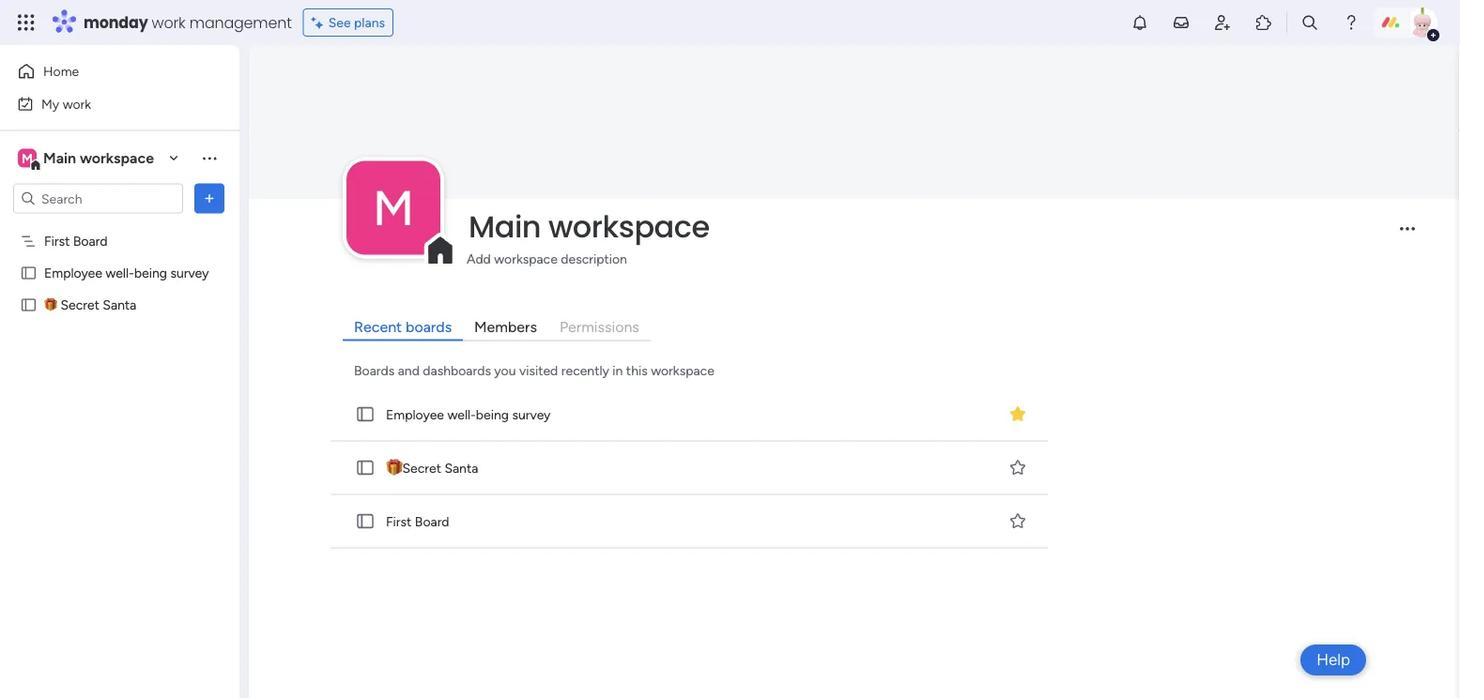 Task type: describe. For each thing, give the bounding box(es) containing it.
0 horizontal spatial workspace image
[[18, 148, 37, 169]]

board inside first board link
[[415, 514, 449, 530]]

workspace up employee well-being survey link at the bottom of page
[[651, 363, 714, 379]]

🎁 secret santa link
[[327, 442, 1052, 496]]

0 vertical spatial 🎁 secret santa
[[44, 297, 136, 313]]

workspace options image
[[200, 149, 219, 167]]

main inside workspace selection element
[[43, 149, 76, 167]]

public board image for 🎁 secret santa
[[20, 296, 38, 314]]

add to favorites image
[[1009, 458, 1027, 477]]

home button
[[11, 56, 202, 86]]

workspace up search in workspace field
[[80, 149, 154, 167]]

permissions
[[560, 319, 639, 336]]

public board image for employee well-being survey
[[355, 404, 376, 425]]

invite members image
[[1213, 13, 1232, 32]]

work for my
[[63, 96, 91, 112]]

select product image
[[17, 13, 36, 32]]

see plans button
[[303, 8, 394, 37]]

search everything image
[[1301, 13, 1319, 32]]

add workspace description
[[467, 251, 627, 267]]

public board image for employee well-being survey
[[20, 264, 38, 282]]

1 vertical spatial main
[[469, 206, 541, 248]]

monday work management
[[84, 12, 292, 33]]

add to favorites image
[[1009, 512, 1027, 531]]

Search in workspace field
[[39, 188, 157, 209]]

and
[[398, 363, 420, 379]]

employee inside employee well-being survey link
[[386, 407, 444, 423]]

employee well-being survey link
[[327, 388, 1052, 442]]

m inside workspace selection element
[[22, 150, 33, 166]]

see plans
[[328, 15, 385, 31]]

description
[[561, 251, 627, 267]]

well- inside the quick search results 'list box'
[[447, 407, 476, 423]]

boards
[[354, 363, 395, 379]]

🎁 inside "link"
[[386, 460, 399, 476]]

employee well-being survey inside employee well-being survey link
[[386, 407, 551, 423]]

v2 ellipsis image
[[1400, 228, 1415, 243]]

m button
[[347, 161, 440, 255]]

recent
[[354, 319, 402, 336]]

see
[[328, 15, 351, 31]]

apps image
[[1255, 13, 1273, 32]]

quick search results list box
[[327, 388, 1054, 549]]

🎁 secret santa inside "link"
[[386, 460, 478, 476]]

plans
[[354, 15, 385, 31]]

1 horizontal spatial main workspace
[[469, 206, 710, 248]]

help
[[1317, 651, 1350, 670]]

first board inside the quick search results 'list box'
[[386, 514, 449, 530]]

survey inside the quick search results 'list box'
[[512, 407, 551, 423]]



Task type: locate. For each thing, give the bounding box(es) containing it.
list box containing first board
[[0, 222, 239, 575]]

help image
[[1342, 13, 1361, 32]]

0 horizontal spatial 🎁 secret santa
[[44, 297, 136, 313]]

well- down dashboards
[[447, 407, 476, 423]]

secret inside "link"
[[402, 460, 441, 476]]

being down search in workspace field
[[134, 265, 167, 281]]

0 horizontal spatial main
[[43, 149, 76, 167]]

0 vertical spatial first
[[44, 233, 70, 249]]

option
[[0, 224, 239, 228]]

0 horizontal spatial well-
[[106, 265, 134, 281]]

1 horizontal spatial 🎁
[[386, 460, 399, 476]]

work
[[152, 12, 186, 33], [63, 96, 91, 112]]

boards
[[406, 319, 452, 336]]

1 vertical spatial being
[[476, 407, 509, 423]]

in
[[613, 363, 623, 379]]

0 vertical spatial work
[[152, 12, 186, 33]]

0 vertical spatial board
[[73, 233, 108, 249]]

first board link
[[327, 496, 1052, 549]]

workspace up description
[[548, 206, 710, 248]]

1 vertical spatial first board
[[386, 514, 449, 530]]

1 vertical spatial board
[[415, 514, 449, 530]]

1 vertical spatial 🎁
[[386, 460, 399, 476]]

0 horizontal spatial santa
[[103, 297, 136, 313]]

main down "my work"
[[43, 149, 76, 167]]

1 horizontal spatial secret
[[402, 460, 441, 476]]

add
[[467, 251, 491, 267]]

0 horizontal spatial 🎁
[[44, 297, 57, 313]]

recent boards
[[354, 319, 452, 336]]

1 horizontal spatial board
[[415, 514, 449, 530]]

public board image
[[20, 296, 38, 314], [355, 404, 376, 425], [355, 511, 376, 532]]

santa
[[103, 297, 136, 313], [445, 460, 478, 476]]

0 vertical spatial employee
[[44, 265, 102, 281]]

1 horizontal spatial first board
[[386, 514, 449, 530]]

1 horizontal spatial m
[[373, 179, 414, 237]]

🎁 secret santa
[[44, 297, 136, 313], [386, 460, 478, 476]]

employee well-being survey down dashboards
[[386, 407, 551, 423]]

0 vertical spatial 🎁
[[44, 297, 57, 313]]

🎁
[[44, 297, 57, 313], [386, 460, 399, 476]]

1 vertical spatial 🎁 secret santa
[[386, 460, 478, 476]]

1 vertical spatial public board image
[[355, 458, 376, 479]]

0 vertical spatial main workspace
[[43, 149, 154, 167]]

recently
[[561, 363, 609, 379]]

1 horizontal spatial work
[[152, 12, 186, 33]]

my work
[[41, 96, 91, 112]]

main workspace
[[43, 149, 154, 167], [469, 206, 710, 248]]

0 horizontal spatial secret
[[61, 297, 99, 313]]

1 horizontal spatial employee well-being survey
[[386, 407, 551, 423]]

0 vertical spatial public board image
[[20, 296, 38, 314]]

0 vertical spatial well-
[[106, 265, 134, 281]]

0 horizontal spatial employee well-being survey
[[44, 265, 209, 281]]

1 vertical spatial main workspace
[[469, 206, 710, 248]]

1 horizontal spatial 🎁 secret santa
[[386, 460, 478, 476]]

0 vertical spatial secret
[[61, 297, 99, 313]]

main workspace up search in workspace field
[[43, 149, 154, 167]]

1 vertical spatial secret
[[402, 460, 441, 476]]

0 horizontal spatial being
[[134, 265, 167, 281]]

0 vertical spatial santa
[[103, 297, 136, 313]]

1 vertical spatial employee
[[386, 407, 444, 423]]

inbox image
[[1172, 13, 1191, 32]]

my
[[41, 96, 59, 112]]

m
[[22, 150, 33, 166], [373, 179, 414, 237]]

1 vertical spatial survey
[[512, 407, 551, 423]]

work for monday
[[152, 12, 186, 33]]

1 horizontal spatial workspace image
[[347, 161, 440, 255]]

employee well-being survey
[[44, 265, 209, 281], [386, 407, 551, 423]]

1 horizontal spatial employee
[[386, 407, 444, 423]]

secret
[[61, 297, 99, 313], [402, 460, 441, 476]]

1 vertical spatial first
[[386, 514, 412, 530]]

list box
[[0, 222, 239, 575]]

main up add
[[469, 206, 541, 248]]

my work button
[[11, 89, 202, 119]]

0 vertical spatial main
[[43, 149, 76, 167]]

0 horizontal spatial first board
[[44, 233, 108, 249]]

workspace selection element
[[18, 147, 157, 171]]

main
[[43, 149, 76, 167], [469, 206, 541, 248]]

management
[[189, 12, 292, 33]]

monday
[[84, 12, 148, 33]]

0 horizontal spatial work
[[63, 96, 91, 112]]

employee down search in workspace field
[[44, 265, 102, 281]]

main workspace inside workspace selection element
[[43, 149, 154, 167]]

survey down boards and dashboards you visited recently in this workspace
[[512, 407, 551, 423]]

employee
[[44, 265, 102, 281], [386, 407, 444, 423]]

0 horizontal spatial m
[[22, 150, 33, 166]]

being
[[134, 265, 167, 281], [476, 407, 509, 423]]

employee down and
[[386, 407, 444, 423]]

main workspace up description
[[469, 206, 710, 248]]

0 horizontal spatial main workspace
[[43, 149, 154, 167]]

1 vertical spatial santa
[[445, 460, 478, 476]]

being inside the quick search results 'list box'
[[476, 407, 509, 423]]

0 horizontal spatial survey
[[170, 265, 209, 281]]

members
[[474, 319, 537, 336]]

public board image for 🎁 secret santa
[[355, 458, 376, 479]]

1 horizontal spatial being
[[476, 407, 509, 423]]

employee well-being survey down search in workspace field
[[44, 265, 209, 281]]

help button
[[1301, 645, 1366, 676]]

0 horizontal spatial board
[[73, 233, 108, 249]]

public board image for first board
[[355, 511, 376, 532]]

work inside button
[[63, 96, 91, 112]]

work right my
[[63, 96, 91, 112]]

workspace
[[80, 149, 154, 167], [548, 206, 710, 248], [494, 251, 558, 267], [651, 363, 714, 379]]

this
[[626, 363, 648, 379]]

0 vertical spatial first board
[[44, 233, 108, 249]]

first board
[[44, 233, 108, 249], [386, 514, 449, 530]]

well- down search in workspace field
[[106, 265, 134, 281]]

first inside the quick search results 'list box'
[[386, 514, 412, 530]]

1 horizontal spatial survey
[[512, 407, 551, 423]]

Main workspace field
[[464, 206, 1384, 248]]

0 horizontal spatial employee
[[44, 265, 102, 281]]

you
[[494, 363, 516, 379]]

visited
[[519, 363, 558, 379]]

0 horizontal spatial public board image
[[20, 264, 38, 282]]

workspace right add
[[494, 251, 558, 267]]

1 vertical spatial m
[[373, 179, 414, 237]]

well-
[[106, 265, 134, 281], [447, 407, 476, 423]]

first
[[44, 233, 70, 249], [386, 514, 412, 530]]

dashboards
[[423, 363, 491, 379]]

0 horizontal spatial first
[[44, 233, 70, 249]]

workspace image
[[18, 148, 37, 169], [347, 161, 440, 255]]

1 horizontal spatial well-
[[447, 407, 476, 423]]

1 horizontal spatial main
[[469, 206, 541, 248]]

0 vertical spatial public board image
[[20, 264, 38, 282]]

work right the monday
[[152, 12, 186, 33]]

remove from favorites image
[[1009, 405, 1027, 424]]

1 vertical spatial public board image
[[355, 404, 376, 425]]

0 vertical spatial being
[[134, 265, 167, 281]]

public board image
[[20, 264, 38, 282], [355, 458, 376, 479]]

being down you
[[476, 407, 509, 423]]

options image
[[200, 189, 219, 208]]

m inside popup button
[[373, 179, 414, 237]]

board
[[73, 233, 108, 249], [415, 514, 449, 530]]

survey down options image
[[170, 265, 209, 281]]

home
[[43, 63, 79, 79]]

2 vertical spatial public board image
[[355, 511, 376, 532]]

0 vertical spatial m
[[22, 150, 33, 166]]

1 vertical spatial well-
[[447, 407, 476, 423]]

1 horizontal spatial public board image
[[355, 458, 376, 479]]

1 horizontal spatial santa
[[445, 460, 478, 476]]

1 horizontal spatial first
[[386, 514, 412, 530]]

0 vertical spatial survey
[[170, 265, 209, 281]]

santa inside "link"
[[445, 460, 478, 476]]

1 vertical spatial work
[[63, 96, 91, 112]]

boards and dashboards you visited recently in this workspace
[[354, 363, 714, 379]]

notifications image
[[1131, 13, 1149, 32]]

0 vertical spatial employee well-being survey
[[44, 265, 209, 281]]

ruby anderson image
[[1408, 8, 1438, 38]]

1 vertical spatial employee well-being survey
[[386, 407, 551, 423]]

survey
[[170, 265, 209, 281], [512, 407, 551, 423]]



Task type: vqa. For each thing, say whether or not it's contained in the screenshot.
'list box'
yes



